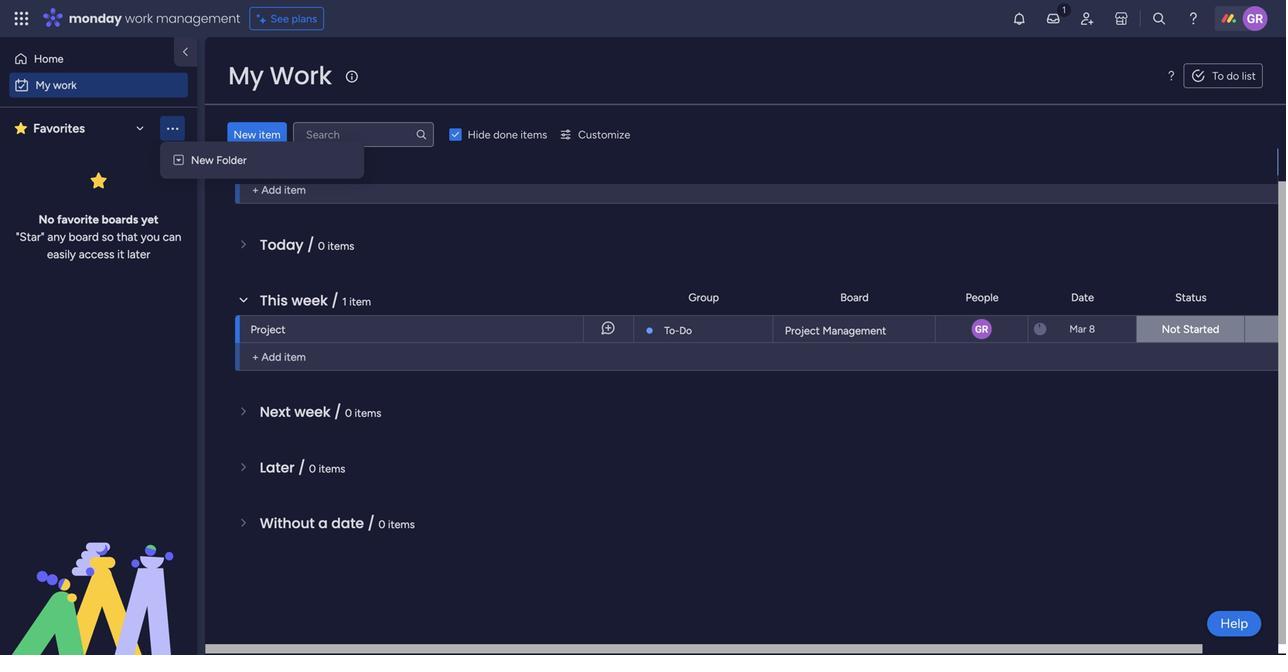 Task type: locate. For each thing, give the bounding box(es) containing it.
/ right overdue
[[323, 124, 331, 143]]

my
[[228, 58, 264, 93], [36, 79, 50, 92]]

to do list button
[[1184, 63, 1263, 88]]

/ right date
[[368, 514, 375, 533]]

favorites button
[[11, 115, 151, 142]]

not started
[[1162, 323, 1220, 336]]

/ right "later"
[[298, 458, 305, 478]]

to
[[1212, 69, 1224, 82]]

0 horizontal spatial new
[[191, 154, 214, 167]]

+ add item up today
[[252, 183, 306, 196]]

1 vertical spatial + add item
[[252, 350, 306, 364]]

customize
[[578, 128, 630, 141]]

my inside "my work" option
[[36, 79, 50, 92]]

0 inside without a date / 0 items
[[378, 518, 385, 531]]

no
[[39, 213, 54, 227]]

new inside button
[[234, 128, 256, 141]]

menu image
[[1165, 70, 1178, 82]]

project
[[251, 323, 286, 336], [785, 324, 820, 337]]

0 vertical spatial + add item
[[252, 183, 306, 196]]

0 inside today / 0 items
[[318, 239, 325, 253]]

1 add from the top
[[262, 183, 281, 196]]

week
[[291, 291, 328, 311], [294, 402, 331, 422]]

1 vertical spatial work
[[53, 79, 77, 92]]

lottie animation element
[[0, 499, 197, 655]]

later
[[260, 458, 295, 478]]

add up today
[[262, 183, 281, 196]]

later / 0 items
[[260, 458, 345, 478]]

1 vertical spatial week
[[294, 402, 331, 422]]

0 vertical spatial 1
[[334, 128, 339, 141]]

1 vertical spatial +
[[252, 350, 259, 364]]

see plans button
[[250, 7, 324, 30]]

work down home
[[53, 79, 77, 92]]

add up next
[[262, 350, 281, 364]]

item
[[259, 128, 281, 141], [341, 128, 363, 141], [284, 183, 306, 196], [349, 295, 371, 308], [284, 350, 306, 364]]

1 vertical spatial add
[[262, 350, 281, 364]]

help button
[[1207, 611, 1261, 637]]

customize button
[[554, 122, 637, 147]]

0
[[318, 239, 325, 253], [345, 406, 352, 420], [309, 462, 316, 475], [378, 518, 385, 531]]

+ add item
[[252, 183, 306, 196], [252, 350, 306, 364]]

1 inside this week / 1 item
[[342, 295, 347, 308]]

no favorite boards yet "star" any board so that you can easily access it later
[[16, 213, 181, 261]]

2 + add item from the top
[[252, 350, 306, 364]]

help image
[[1186, 11, 1201, 26]]

item inside 'overdue / 1 item'
[[341, 128, 363, 141]]

my left work
[[228, 58, 264, 93]]

0 vertical spatial add
[[262, 183, 281, 196]]

board
[[840, 291, 869, 304]]

/ right today
[[307, 235, 314, 255]]

today / 0 items
[[260, 235, 354, 255]]

plans
[[292, 12, 317, 25]]

0 vertical spatial new
[[234, 128, 256, 141]]

greg robinson image up list
[[1243, 6, 1268, 31]]

0 horizontal spatial my
[[36, 79, 50, 92]]

0 horizontal spatial project
[[251, 323, 286, 336]]

new right "v2 folder new" image
[[191, 154, 214, 167]]

greg robinson image down the people
[[970, 317, 993, 341]]

1 + add item from the top
[[252, 183, 306, 196]]

boards
[[102, 213, 138, 227]]

work for monday
[[125, 10, 153, 27]]

week for next
[[294, 402, 331, 422]]

+
[[252, 183, 259, 196], [252, 350, 259, 364]]

1 vertical spatial new
[[191, 154, 214, 167]]

1
[[334, 128, 339, 141], [342, 295, 347, 308]]

add
[[262, 183, 281, 196], [262, 350, 281, 364]]

hide done items
[[468, 128, 547, 141]]

1 horizontal spatial 1
[[342, 295, 347, 308]]

0 up later / 0 items
[[345, 406, 352, 420]]

to-do
[[664, 324, 692, 337]]

work
[[125, 10, 153, 27], [53, 79, 77, 92]]

group
[[689, 291, 719, 304]]

items inside later / 0 items
[[319, 462, 345, 475]]

week right this
[[291, 291, 328, 311]]

not
[[1162, 323, 1181, 336]]

0 vertical spatial greg robinson image
[[1243, 6, 1268, 31]]

new for new folder
[[191, 154, 214, 167]]

overdue
[[260, 124, 320, 143]]

monday work management
[[69, 10, 240, 27]]

0 horizontal spatial greg robinson image
[[970, 317, 993, 341]]

0 right "later"
[[309, 462, 316, 475]]

project management
[[785, 324, 886, 337]]

0 horizontal spatial 1
[[334, 128, 339, 141]]

my down home
[[36, 79, 50, 92]]

update feed image
[[1046, 11, 1061, 26]]

"star"
[[16, 230, 45, 244]]

without
[[260, 514, 315, 533]]

later
[[127, 247, 150, 261]]

done
[[493, 128, 518, 141]]

you
[[141, 230, 160, 244]]

my work
[[228, 58, 332, 93]]

lottie animation image
[[0, 499, 197, 655]]

/
[[323, 124, 331, 143], [307, 235, 314, 255], [331, 291, 339, 311], [334, 402, 341, 422], [298, 458, 305, 478], [368, 514, 375, 533]]

1 down today / 0 items
[[342, 295, 347, 308]]

0 vertical spatial work
[[125, 10, 153, 27]]

items
[[521, 128, 547, 141], [328, 239, 354, 253], [355, 406, 381, 420], [319, 462, 345, 475], [388, 518, 415, 531]]

new for new item
[[234, 128, 256, 141]]

0 vertical spatial +
[[252, 183, 259, 196]]

8
[[1089, 323, 1095, 335]]

1 vertical spatial 1
[[342, 295, 347, 308]]

access
[[79, 247, 114, 261]]

project for project management
[[785, 324, 820, 337]]

/ right next
[[334, 402, 341, 422]]

0 right date
[[378, 518, 385, 531]]

1 right overdue
[[334, 128, 339, 141]]

that
[[117, 230, 138, 244]]

date
[[331, 514, 364, 533]]

1 horizontal spatial new
[[234, 128, 256, 141]]

1 horizontal spatial work
[[125, 10, 153, 27]]

today
[[260, 235, 304, 255]]

items inside today / 0 items
[[328, 239, 354, 253]]

0 horizontal spatial work
[[53, 79, 77, 92]]

None search field
[[293, 122, 434, 147]]

see
[[270, 12, 289, 25]]

0 vertical spatial week
[[291, 291, 328, 311]]

do
[[679, 324, 692, 337]]

item inside this week / 1 item
[[349, 295, 371, 308]]

v2 folder new image
[[174, 154, 184, 167]]

this week / 1 item
[[260, 291, 371, 311]]

new up "folder"
[[234, 128, 256, 141]]

week right next
[[294, 402, 331, 422]]

work inside option
[[53, 79, 77, 92]]

1 horizontal spatial my
[[228, 58, 264, 93]]

0 right today
[[318, 239, 325, 253]]

project left management
[[785, 324, 820, 337]]

work right the monday
[[125, 10, 153, 27]]

1 horizontal spatial project
[[785, 324, 820, 337]]

project down this
[[251, 323, 286, 336]]

home option
[[9, 46, 188, 71]]

new
[[234, 128, 256, 141], [191, 154, 214, 167]]

greg robinson image
[[1243, 6, 1268, 31], [970, 317, 993, 341]]

any
[[47, 230, 66, 244]]

project for project
[[251, 323, 286, 336]]

+ add item up next
[[252, 350, 306, 364]]



Task type: describe. For each thing, give the bounding box(es) containing it.
1 image
[[1057, 1, 1071, 18]]

home
[[34, 52, 64, 65]]

0 inside later / 0 items
[[309, 462, 316, 475]]

easily
[[47, 247, 76, 261]]

2 + from the top
[[252, 350, 259, 364]]

/ right this
[[331, 291, 339, 311]]

new item button
[[227, 122, 287, 147]]

to-
[[664, 324, 679, 337]]

notifications image
[[1012, 11, 1027, 26]]

overdue / 1 item
[[260, 124, 363, 143]]

date
[[1071, 291, 1094, 304]]

it
[[117, 247, 124, 261]]

v2 star 2 image
[[15, 119, 27, 138]]

new item
[[234, 128, 281, 141]]

my work
[[36, 79, 77, 92]]

my for my work
[[228, 58, 264, 93]]

1 + from the top
[[252, 183, 259, 196]]

my work option
[[9, 73, 188, 97]]

my for my work
[[36, 79, 50, 92]]

1 vertical spatial greg robinson image
[[970, 317, 993, 341]]

new folder
[[191, 154, 247, 167]]

board
[[69, 230, 99, 244]]

favorites options image
[[165, 120, 180, 136]]

favorites
[[33, 121, 85, 136]]

items inside without a date / 0 items
[[388, 518, 415, 531]]

management
[[823, 324, 886, 337]]

item inside button
[[259, 128, 281, 141]]

monday
[[69, 10, 122, 27]]

so
[[102, 230, 114, 244]]

favorite
[[57, 213, 99, 227]]

work for my
[[53, 79, 77, 92]]

management
[[156, 10, 240, 27]]

0 inside next week / 0 items
[[345, 406, 352, 420]]

hide
[[468, 128, 491, 141]]

people
[[966, 291, 999, 304]]

help
[[1221, 616, 1248, 632]]

a
[[318, 514, 328, 533]]

next week / 0 items
[[260, 402, 381, 422]]

folder
[[216, 154, 247, 167]]

search everything image
[[1152, 11, 1167, 26]]

see plans
[[270, 12, 317, 25]]

without a date / 0 items
[[260, 514, 415, 533]]

next
[[260, 402, 291, 422]]

home link
[[9, 46, 188, 71]]

yet
[[141, 213, 159, 227]]

started
[[1183, 323, 1220, 336]]

2 add from the top
[[262, 350, 281, 364]]

items inside next week / 0 items
[[355, 406, 381, 420]]

project management link
[[783, 316, 926, 342]]

select product image
[[14, 11, 29, 26]]

monday marketplace image
[[1114, 11, 1129, 26]]

mar
[[1070, 323, 1087, 335]]

list
[[1242, 69, 1256, 82]]

mar 8
[[1070, 323, 1095, 335]]

can
[[163, 230, 181, 244]]

this
[[260, 291, 288, 311]]

invite members image
[[1080, 11, 1095, 26]]

1 horizontal spatial greg robinson image
[[1243, 6, 1268, 31]]

week for this
[[291, 291, 328, 311]]

to do list
[[1212, 69, 1256, 82]]

1 inside 'overdue / 1 item'
[[334, 128, 339, 141]]

my work link
[[9, 73, 188, 97]]

work
[[270, 58, 332, 93]]

do
[[1227, 69, 1239, 82]]

status
[[1175, 291, 1207, 304]]

search image
[[415, 128, 428, 141]]

Filter dashboard by text search field
[[293, 122, 434, 147]]



Task type: vqa. For each thing, say whether or not it's contained in the screenshot.
See plans image
no



